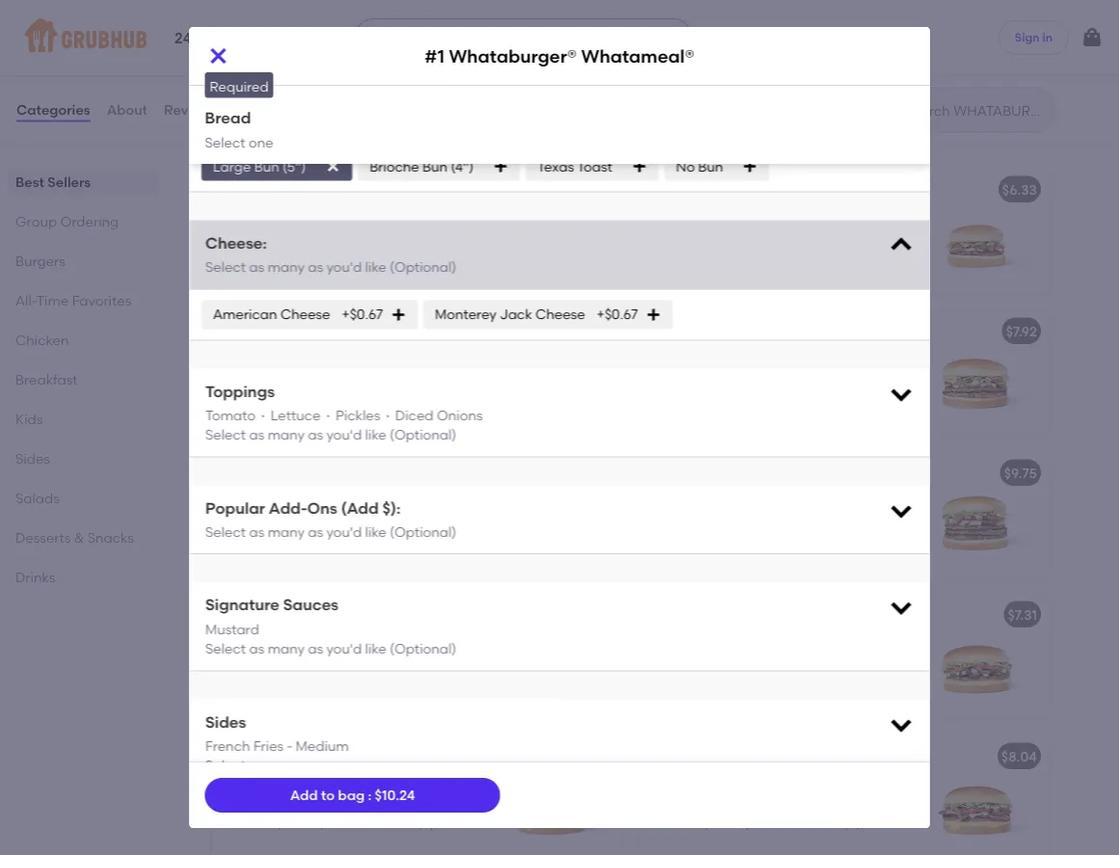 Task type: describe. For each thing, give the bounding box(es) containing it.
salads
[[15, 490, 60, 506]]

& for #4 jalapeño & cheese whataburger® whatameal®
[[312, 607, 322, 623]]

#2 double meat whataburger® whatameal®
[[224, 327, 518, 343]]

(3), for #3 triple meat whataburger® whatameal® image
[[321, 512, 342, 528]]

as down sauces
[[308, 641, 323, 658]]

$12.19
[[570, 749, 607, 765]]

beef for #2 double meat whataburger®
[[650, 370, 680, 386]]

american
[[213, 306, 277, 323]]

select inside the toppings tomato ∙ lettuce ∙ pickles ∙ diced onions select as many as you'd like (optional)
[[205, 427, 246, 443]]

it: inside what's on it: whataburger® (10), tomato, lettuce, pickles, diced onions, mustard (4oz), mayonnaise (4oz), ketchup (4oz)
[[295, 0, 307, 14]]

tomato for #3 triple meat whataburger® whatameal® image
[[345, 512, 395, 528]]

brioche bun (4")
[[369, 158, 474, 174]]

like inside popular add-ons (add $): select as many as you'd like (optional)
[[365, 524, 386, 541]]

onions for #3 triple meat whataburger® image
[[759, 551, 805, 567]]

select inside cheese: select as many as you'd like (optional)
[[205, 259, 246, 275]]

(add
[[341, 499, 379, 517]]

patty inside button
[[256, 512, 291, 528]]

sides tab
[[15, 449, 150, 469]]

texas
[[537, 158, 574, 174]]

onions, inside what's on it: whataburger® (10), tomato, lettuce, pickles, diced onions, mustard (4oz), mayonnaise (4oz), ketchup (4oz)
[[224, 37, 273, 53]]

(regular) for #1 whataburger®
[[650, 287, 711, 303]]

#5 bacon & cheese whataburger® image
[[905, 736, 1050, 856]]

cheese for #5 bacon & cheese whataburger® whatameal®
[[304, 749, 354, 765]]

& for #4 jalapeño & cheese whataburger®
[[738, 607, 749, 623]]

double inside what's on it: double meat whataburger® (10), tomato, lettuce, pickles, diced onions, mustard (4oz), mayonnaise (4oz), ketchup (4oz)
[[737, 0, 784, 14]]

pickles, inside what's on it: double meat whataburger® (10), tomato, lettuce, pickles, diced onions, mustard (4oz), mayonnaise (4oz), ketchup (4oz)
[[707, 37, 755, 53]]

desserts & snacks
[[15, 530, 134, 546]]

kids
[[15, 411, 43, 427]]

(5"), for #2 double meat whataburger®
[[806, 351, 833, 367]]

about button
[[106, 75, 149, 145]]

best seller for double
[[235, 303, 294, 317]]

monterey
[[435, 306, 496, 323]]

double for #2 double meat whataburger®
[[671, 323, 718, 340]]

#1 whataburger® whatameal® image
[[478, 168, 623, 294]]

2428 n haskell ave.
[[175, 30, 313, 47]]

what's inside the what's on it: large bun (5"), large beef patty (5") (1), tomato (regular), lettuce (regular), pickles (regular), diced onions (regular), mustard (regular)
[[650, 209, 695, 225]]

as up american cheese
[[308, 259, 323, 275]]

signature
[[205, 596, 279, 615]]

#5 bacon & cheese whataburger®
[[650, 749, 881, 765]]

all-time favorites tab
[[15, 290, 150, 311]]

0 horizontal spatial #1
[[224, 185, 239, 202]]

ordering
[[60, 213, 119, 230]]

many inside cheese: select as many as you'd like (optional)
[[267, 259, 304, 275]]

0 vertical spatial #1 whataburger® whatameal®
[[425, 45, 695, 66]]

diced inside what's on it: large bun (5"), large beef patty (5") (3), tomato (regular), lettuce (regular), pickles (regular), diced onions (regular), mustard (regular) button
[[291, 551, 329, 567]]

jalapeño for #4 jalapeño & cheese whataburger® whatameal®
[[245, 607, 309, 623]]

you'd inside popular add-ons (add $): select as many as you'd like (optional)
[[326, 524, 362, 541]]

haskell
[[227, 30, 279, 47]]

sign
[[1016, 30, 1040, 44]]

cheese: select as many as you'd like (optional)
[[205, 233, 456, 275]]

toast
[[577, 158, 612, 174]]

it: inside what's on it: double meat whataburger® (10), tomato, lettuce, pickles, diced onions, mustard (4oz), mayonnaise (4oz), ketchup (4oz)
[[722, 0, 734, 14]]

(5") for #3 triple meat whataburger® whatameal® image
[[294, 512, 318, 528]]

no bun
[[676, 158, 723, 174]]

popular add-ons (add $): select as many as you'd like (optional)
[[205, 499, 456, 541]]

popular
[[205, 499, 265, 517]]

as down signature
[[249, 641, 264, 658]]

tomato for #3 triple meat whataburger® image
[[771, 512, 822, 528]]

on inside what's on it: whataburger® (10), tomato, lettuce, pickles, diced onions, mustard (4oz), mayonnaise (4oz), ketchup (4oz)
[[272, 0, 292, 14]]

whataburger® inside what's on it: whataburger® (10), tomato, lettuce, pickles, diced onions, mustard (4oz), mayonnaise (4oz), ketchup (4oz)
[[310, 0, 406, 14]]

#1 whataburger® image
[[905, 168, 1050, 294]]

2 ∙ from the left
[[324, 407, 332, 424]]

what's on it: large bun (5"), large beef patty (5") (2), tomato (regular), lettuce (regular), pickles (regular), diced onions (regular), mustard (regular) for #2 double meat whataburger® whatameal®
[[224, 354, 456, 449]]

mustard inside what's on it: double meat whataburger® (10), tomato, lettuce, pickles, diced onions, mustard (4oz), mayonnaise (4oz), ketchup (4oz)
[[650, 56, 704, 73]]

tomato, inside what's on it: whataburger® (10), tomato, lettuce, pickles, diced onions, mustard (4oz), mayonnaise (4oz), ketchup (4oz)
[[224, 17, 278, 33]]

what's on it: double meat whataburger® (10), tomato, lettuce, pickles, diced onions, mustard (4oz), mayonnaise (4oz), ketchup (4oz)
[[650, 0, 863, 92]]

onions for #2 double meat whataburger® "image"
[[759, 409, 805, 426]]

on inside the what's on it: large bun (5"), large beef patty (5") (1), tomato (regular), lettuce (regular), pickles (regular), diced onions (regular), mustard (regular)
[[699, 209, 718, 225]]

mustard inside the what's on it: large bun (5"), large beef patty (5") (1), tomato (regular), lettuce (regular), pickles (regular), diced onions (regular), mustard (regular)
[[808, 267, 862, 284]]

#4 jalapeño & cheese whataburger® whatameal®
[[224, 607, 565, 623]]

(1),
[[747, 228, 765, 245]]

#5 bacon & cheese whataburger® whatameal® image
[[478, 736, 623, 856]]

medium
[[296, 738, 349, 755]]

(5") for #2 double meat whataburger® "image"
[[721, 370, 744, 386]]

add to bag : $10.24
[[290, 788, 416, 804]]

1 bread from the top
[[205, 85, 251, 104]]

drinks tab
[[15, 567, 150, 587]]

tomato, inside what's on it: double meat whataburger® (10), tomato, lettuce, pickles, diced onions, mustard (4oz), mayonnaise (4oz), ketchup (4oz)
[[778, 17, 832, 33]]

categories
[[16, 102, 90, 118]]

select inside sides french fries - medium select one
[[205, 758, 246, 774]]

like inside the toppings tomato ∙ lettuce ∙ pickles ∙ diced onions select as many as you'd like (optional)
[[365, 427, 386, 443]]

max
[[221, 13, 250, 30]]

seller for double
[[263, 303, 294, 317]]

diced inside the toppings tomato ∙ lettuce ∙ pickles ∙ diced onions select as many as you'd like (optional)
[[395, 407, 433, 424]]

(5") for #1 whataburger® image
[[721, 228, 744, 245]]

lettuce, inside what's on it: whataburger® (10), tomato, lettuce, pickles, diced onions, mustard (4oz), mayonnaise (4oz), ketchup (4oz)
[[281, 17, 334, 33]]

on inside what's on it: double meat whataburger® (10), tomato, lettuce, pickles, diced onions, mustard (4oz), mayonnaise (4oz), ketchup (4oz)
[[699, 0, 718, 14]]

best sellers tab
[[15, 172, 150, 192]]

reviews
[[164, 102, 218, 118]]

#4 jalapeño & cheese whataburger® whatameal® button
[[212, 594, 623, 719]]

$):
[[382, 499, 400, 517]]

it: inside the what's on it: large bun (5"), large beef patty (5") (1), tomato (regular), lettuce (regular), pickles (regular), diced onions (regular), mustard (regular)
[[722, 209, 734, 225]]

& for #5 bacon & cheese whataburger® whatameal®
[[291, 749, 301, 765]]

pickles for #3 triple meat whataburger® image
[[837, 531, 882, 548]]

what's on it: large bun (5"), large beef patty (5") (2), tomato (regular), lettuce (regular), pickles (regular), diced onions (regular), mustard (regular) for #2 double meat whataburger®
[[650, 351, 882, 445]]

beef for #2 double meat whataburger® whatameal®
[[224, 374, 253, 390]]

$10.24 +
[[566, 181, 615, 198]]

meat for #2 double meat whataburger®
[[721, 323, 756, 340]]

10
[[205, 13, 218, 30]]

to
[[321, 788, 335, 804]]

double for #2 double meat whataburger® whatameal®
[[244, 327, 292, 343]]

patty for #2 double meat whataburger® whatameal®
[[256, 374, 291, 390]]

-
[[287, 738, 292, 755]]

2428
[[175, 30, 209, 47]]

patty for #1 whataburger®
[[683, 228, 717, 245]]

as down cheese:
[[249, 259, 264, 275]]

sauces
[[283, 596, 338, 615]]

all-
[[15, 292, 36, 309]]

beef inside button
[[224, 512, 253, 528]]

1 ∙ from the left
[[259, 407, 267, 424]]

what's on it: large bun (5"), large beef patty (5") (1), tomato (regular), lettuce (regular), pickles (regular), diced onions (regular), mustard (regular)
[[650, 209, 885, 303]]

$6.33
[[1003, 181, 1038, 198]]

required
[[210, 79, 269, 95]]

diced inside what's on it: whataburger® (10), tomato, lettuce, pickles, diced onions, mustard (4oz), mayonnaise (4oz), ketchup (4oz)
[[389, 17, 427, 33]]

group
[[15, 213, 57, 230]]

many inside popular add-ons (add $): select as many as you'd like (optional)
[[267, 524, 304, 541]]

0 horizontal spatial $10.24
[[375, 788, 416, 804]]

what's on it: whataburger® (10), tomato, lettuce, pickles, diced onions, mustard (4oz), mayonnaise (4oz), ketchup (4oz) button
[[212, 0, 623, 83]]

#4 for #4 jalapeño & cheese whataburger® whatameal®
[[224, 607, 242, 623]]

many inside signature sauces mustard select as many as you'd like (optional)
[[267, 641, 304, 658]]

salads tab
[[15, 488, 150, 508]]

onions inside the toppings tomato ∙ lettuce ∙ pickles ∙ diced onions select as many as you'd like (optional)
[[437, 407, 483, 424]]

main navigation navigation
[[0, 0, 1120, 75]]

diced inside the what's on it: large bun (5"), large beef patty (5") (1), tomato (regular), lettuce (regular), pickles (regular), diced onions (regular), mustard (regular)
[[650, 267, 689, 284]]

(5"), for #2 double meat whataburger® whatameal®
[[380, 354, 407, 371]]

categories button
[[15, 75, 91, 145]]

$8.04
[[1002, 749, 1038, 765]]

#2 double meat whataburger®
[[650, 323, 856, 340]]

mayonnaise inside what's on it: double meat whataburger® (10), tomato, lettuce, pickles, diced onions, mustard (4oz), mayonnaise (4oz), ketchup (4oz)
[[745, 56, 825, 73]]

cheese for #4 jalapeño & cheese whataburger® whatameal®
[[325, 607, 375, 623]]

(optional) inside signature sauces mustard select as many as you'd like (optional)
[[390, 641, 456, 658]]

no
[[676, 158, 695, 174]]

meat for #2 double meat whataburger® whatameal®
[[295, 327, 329, 343]]

pickles for #3 triple meat whataburger® whatameal® image
[[411, 531, 456, 548]]

what's on it: large bun (5"), large beef patty (5") (3), tomato (regular), lettuce (regular), pickles (regular), diced onions (regular), mustard (regular) for #3 triple meat whataburger® whatameal® image
[[224, 492, 456, 587]]

sides french fries - medium select one
[[205, 713, 349, 774]]

pickles, inside what's on it: whataburger® (10), tomato, lettuce, pickles, diced onions, mustard (4oz), mayonnaise (4oz), ketchup (4oz)
[[337, 17, 386, 33]]

cheese for #4 jalapeño & cheese whataburger®
[[752, 607, 802, 623]]

burgers tab
[[15, 251, 150, 271]]

sign in button
[[999, 20, 1070, 55]]

fries
[[253, 738, 283, 755]]

french
[[205, 738, 250, 755]]

(4")
[[451, 158, 474, 174]]

group ordering
[[15, 213, 119, 230]]

pickles for #2 double meat whataburger® "image"
[[837, 390, 882, 406]]

tomato for #2 double meat whataburger® "image"
[[771, 370, 821, 386]]

1 bread select one from the top
[[205, 85, 274, 127]]

desserts
[[15, 530, 71, 546]]

texas toast
[[537, 158, 612, 174]]

drinks
[[15, 569, 55, 586]]

(optional) inside popular add-ons (add $): select as many as you'd like (optional)
[[390, 524, 456, 541]]

$11.94 +
[[570, 323, 615, 340]]

patty for #2 double meat whataburger®
[[683, 370, 717, 386]]

lettuce for #3 triple meat whataburger® whatameal® image
[[291, 531, 341, 548]]

(5"), inside button
[[380, 492, 407, 509]]

snacks
[[87, 530, 134, 546]]

like inside cheese: select as many as you'd like (optional)
[[365, 259, 386, 275]]

toppings tomato ∙ lettuce ∙ pickles ∙ diced onions select as many as you'd like (optional)
[[205, 382, 483, 443]]

:
[[368, 788, 372, 804]]

(4oz) inside what's on it: double meat whataburger® (10), tomato, lettuce, pickles, diced onions, mustard (4oz), mayonnaise (4oz), ketchup (4oz)
[[708, 76, 740, 92]]

desserts & snacks tab
[[15, 528, 150, 548]]

add-
[[269, 499, 307, 517]]

pickles for #1 whataburger® image
[[770, 248, 815, 264]]

sign in
[[1016, 30, 1053, 44]]

bag
[[338, 788, 365, 804]]

(2), for #2 double meat whataburger® whatameal®
[[321, 374, 341, 390]]

all-time favorites
[[15, 292, 131, 309]]

(regular) inside button
[[281, 571, 341, 587]]

jack
[[500, 306, 532, 323]]

best inside tab
[[15, 174, 44, 190]]

beef for #1 whataburger®
[[650, 228, 680, 245]]

jalapeño for #4 jalapeño & cheese whataburger®
[[671, 607, 735, 623]]

(regular) for #2 double meat whataburger®
[[707, 429, 768, 445]]

& inside tab
[[74, 530, 84, 546]]



Task type: vqa. For each thing, say whether or not it's contained in the screenshot.
'FREE'
no



Task type: locate. For each thing, give the bounding box(es) containing it.
tomato,
[[224, 17, 278, 33], [778, 17, 832, 33]]

lettuce inside what's on it: large bun (5"), large beef patty (5") (3), tomato (regular), lettuce (regular), pickles (regular), diced onions (regular), mustard (regular) button
[[291, 531, 341, 548]]

ketchup inside what's on it: double meat whataburger® (10), tomato, lettuce, pickles, diced onions, mustard (4oz), mayonnaise (4oz), ketchup (4oz)
[[650, 76, 705, 92]]

best up cheese:
[[235, 162, 260, 176]]

lettuce for #2 double meat whataburger® "image"
[[717, 390, 767, 406]]

sellers
[[48, 174, 91, 190]]

0 horizontal spatial ∙
[[259, 407, 267, 424]]

what's on it: large bun (5"), large beef patty (5") (3), tomato (regular), lettuce (regular), pickles (regular), diced onions (regular), mustard (regular) inside button
[[224, 492, 456, 587]]

1 horizontal spatial #2
[[650, 323, 667, 340]]

1 horizontal spatial #5
[[650, 749, 668, 765]]

#5 right $12.19 +
[[650, 749, 668, 765]]

0 vertical spatial +
[[607, 181, 615, 198]]

patty
[[683, 228, 717, 245], [683, 370, 717, 386], [256, 374, 291, 390], [256, 512, 291, 528], [683, 512, 717, 528]]

bun
[[254, 158, 279, 174], [422, 158, 447, 174], [698, 158, 723, 174], [778, 209, 803, 225], [778, 351, 803, 367], [352, 354, 377, 371], [352, 492, 377, 509], [778, 492, 803, 509]]

group ordering tab
[[15, 211, 150, 232]]

2 #4 from the left
[[650, 607, 668, 623]]

bread down required
[[205, 109, 251, 127]]

0 horizontal spatial what's on it: large bun (5"), large beef patty (5") (2), tomato (regular), lettuce (regular), pickles (regular), diced onions (regular), mustard (regular)
[[224, 354, 456, 449]]

tomato inside button
[[345, 512, 395, 528]]

2 onions, from the left
[[800, 37, 849, 53]]

select inside signature sauces mustard select as many as you'd like (optional)
[[205, 641, 246, 658]]

(optional) inside the toppings tomato ∙ lettuce ∙ pickles ∙ diced onions select as many as you'd like (optional)
[[390, 427, 456, 443]]

1 horizontal spatial onions,
[[800, 37, 849, 53]]

add
[[290, 788, 318, 804]]

0 horizontal spatial #2
[[224, 327, 241, 343]]

n
[[212, 30, 224, 47]]

+$0.67 up #2 double meat whataburger® whatameal®
[[342, 306, 383, 323]]

one up large bun (5")
[[249, 134, 274, 151]]

1 horizontal spatial meat
[[721, 323, 756, 340]]

select down required
[[205, 111, 246, 127]]

reviews button
[[163, 75, 219, 145]]

patty inside the what's on it: large bun (5"), large beef patty (5") (1), tomato (regular), lettuce (regular), pickles (regular), diced onions (regular), mustard (regular)
[[683, 228, 717, 245]]

lettuce
[[650, 248, 700, 264], [717, 390, 767, 406], [291, 394, 341, 410], [270, 407, 320, 424], [291, 531, 341, 548], [717, 531, 767, 548]]

3 + from the top
[[607, 749, 615, 765]]

(regular) inside the what's on it: large bun (5"), large beef patty (5") (1), tomato (regular), lettuce (regular), pickles (regular), diced onions (regular), mustard (regular)
[[650, 287, 711, 303]]

ave.
[[282, 30, 313, 47]]

as
[[249, 259, 264, 275], [308, 259, 323, 275], [249, 427, 264, 443], [308, 427, 323, 443], [249, 524, 264, 541], [308, 524, 323, 541], [249, 641, 264, 658], [308, 641, 323, 658]]

1 horizontal spatial (10),
[[749, 17, 775, 33]]

2 bacon from the left
[[671, 749, 714, 765]]

what's on it: whataburger® (10), tomato, lettuce, pickles, diced onions, mustard (4oz), mayonnaise (4oz), ketchup (4oz)
[[224, 0, 451, 73]]

1 (optional) from the top
[[390, 259, 456, 275]]

chicken tab
[[15, 330, 150, 350]]

onions
[[692, 267, 738, 284], [437, 407, 483, 424], [759, 409, 805, 426], [332, 413, 378, 430], [332, 551, 378, 567], [759, 551, 805, 567]]

1 horizontal spatial burgers
[[208, 123, 287, 148]]

0 horizontal spatial (2),
[[321, 374, 341, 390]]

sides for sides
[[15, 451, 50, 467]]

bun inside button
[[352, 492, 377, 509]]

(4oz) inside what's on it: whataburger® (10), tomato, lettuce, pickles, diced onions, mustard (4oz), mayonnaise (4oz), ketchup (4oz)
[[320, 56, 352, 73]]

0 vertical spatial ketchup
[[262, 56, 317, 73]]

0 horizontal spatial what's on it: large bun (5"), large beef patty (5") (3), tomato (regular), lettuce (regular), pickles (regular), diced onions (regular), mustard (regular)
[[224, 492, 456, 587]]

bacon for #5 bacon & cheese whataburger® whatameal®
[[245, 749, 287, 765]]

#2 for #2 double meat whataburger®
[[650, 323, 667, 340]]

(3),
[[321, 512, 342, 528], [747, 512, 768, 528]]

1 horizontal spatial tomato,
[[778, 17, 832, 33]]

2 (3), from the left
[[747, 512, 768, 528]]

whataburger® inside button
[[379, 607, 476, 623]]

mustard
[[276, 37, 330, 53], [650, 56, 704, 73], [808, 267, 862, 284], [650, 429, 704, 445], [224, 433, 278, 449], [224, 571, 278, 587], [650, 571, 704, 587], [205, 622, 259, 638]]

what's on it: large bun (5"), large beef patty (5") (3), tomato (regular), lettuce (regular), pickles (regular), diced onions (regular), mustard (regular) for #3 triple meat whataburger® image
[[650, 492, 882, 587]]

0 vertical spatial lettuce,
[[281, 17, 334, 33]]

#4 jalapeño & cheese whataburger®
[[650, 607, 902, 623]]

#1 whataburger® whatameal®
[[425, 45, 695, 66], [224, 185, 428, 202]]

1 vertical spatial ketchup
[[650, 76, 705, 92]]

bread down n
[[205, 85, 251, 104]]

1 vertical spatial #1 whataburger® whatameal®
[[224, 185, 428, 202]]

meat inside what's on it: double meat whataburger® (10), tomato, lettuce, pickles, diced onions, mustard (4oz), mayonnaise (4oz), ketchup (4oz)
[[787, 0, 821, 14]]

0 vertical spatial sides
[[15, 451, 50, 467]]

many
[[267, 259, 304, 275], [267, 427, 304, 443], [267, 524, 304, 541], [267, 641, 304, 658]]

+$0.67
[[342, 306, 383, 323], [597, 306, 638, 323]]

you'd inside signature sauces mustard select as many as you'd like (optional)
[[326, 641, 362, 658]]

& inside button
[[312, 607, 322, 623]]

#3 triple meat whataburger® image
[[905, 452, 1050, 577]]

what's on it: large bun (5"), large beef patty (5") (3), tomato (regular), lettuce (regular), pickles (regular), diced onions (regular), mustard (regular) button
[[212, 452, 623, 587]]

onions inside the what's on it: large bun (5"), large beef patty (5") (1), tomato (regular), lettuce (regular), pickles (regular), diced onions (regular), mustard (regular)
[[692, 267, 738, 284]]

+$0.67 for american cheese
[[342, 306, 383, 323]]

#5 for #5 bacon & cheese whataburger® whatameal®
[[224, 749, 241, 765]]

#4 for #4 jalapeño & cheese whataburger®
[[650, 607, 668, 623]]

double
[[737, 0, 784, 14], [671, 323, 718, 340], [244, 327, 292, 343]]

(4oz),
[[334, 37, 369, 53], [224, 56, 259, 73], [707, 56, 742, 73], [828, 56, 863, 73]]

seller down cheese: select as many as you'd like (optional)
[[263, 303, 294, 317]]

sides inside sides french fries - medium select one
[[205, 713, 246, 732]]

cheese
[[280, 306, 330, 323], [535, 306, 585, 323], [325, 607, 375, 623], [752, 607, 802, 623], [304, 749, 354, 765], [731, 749, 781, 765]]

0 horizontal spatial pickles,
[[337, 17, 386, 33]]

diced inside what's on it: double meat whataburger® (10), tomato, lettuce, pickles, diced onions, mustard (4oz), mayonnaise (4oz), ketchup (4oz)
[[758, 37, 797, 53]]

on
[[272, 0, 292, 14], [699, 0, 718, 14], [699, 209, 718, 225], [699, 351, 718, 367], [272, 354, 292, 371], [272, 492, 292, 509], [699, 492, 718, 509]]

select down the "popular"
[[205, 524, 246, 541]]

one down required
[[249, 111, 274, 127]]

burgers up large bun (5")
[[208, 123, 287, 148]]

3 many from the top
[[267, 524, 304, 541]]

0 vertical spatial mayonnaise
[[372, 37, 451, 53]]

best down cheese:
[[235, 303, 260, 317]]

+$0.67 for monterey jack cheese
[[597, 306, 638, 323]]

sides for sides french fries - medium select one
[[205, 713, 246, 732]]

monterey jack cheese
[[435, 306, 585, 323]]

(2), for #2 double meat whataburger®
[[747, 370, 768, 386]]

2 horizontal spatial ∙
[[383, 407, 392, 424]]

Search WHATABURGER search field
[[903, 101, 1051, 120]]

whatameal® inside #4 jalapeño & cheese whataburger® whatameal® button
[[479, 607, 565, 623]]

0 vertical spatial (4oz)
[[320, 56, 352, 73]]

10 double meat whataburger® box image
[[905, 0, 1050, 83]]

0 vertical spatial seller
[[263, 162, 294, 176]]

tomato inside the toppings tomato ∙ lettuce ∙ pickles ∙ diced onions select as many as you'd like (optional)
[[205, 407, 255, 424]]

lettuce down the #2 double meat whataburger®
[[717, 390, 767, 406]]

4 many from the top
[[267, 641, 304, 658]]

best seller down cheese:
[[235, 303, 294, 317]]

pickles inside button
[[411, 531, 456, 548]]

0 vertical spatial $10.24
[[566, 181, 607, 198]]

1 horizontal spatial (3),
[[747, 512, 768, 528]]

2 +$0.67 from the left
[[597, 306, 638, 323]]

best seller up cheese:
[[235, 162, 294, 176]]

ketchup down ave.
[[262, 56, 317, 73]]

(3), inside button
[[321, 512, 342, 528]]

onions, inside what's on it: double meat whataburger® (10), tomato, lettuce, pickles, diced onions, mustard (4oz), mayonnaise (4oz), ketchup (4oz)
[[800, 37, 849, 53]]

2 + from the top
[[607, 323, 615, 340]]

best for #2
[[235, 303, 260, 317]]

select down the french
[[205, 758, 246, 774]]

large bun (5")
[[213, 158, 306, 174]]

seller for whataburger®
[[263, 162, 294, 176]]

1 vertical spatial pickles,
[[707, 37, 755, 53]]

#5 for #5 bacon & cheese whataburger®
[[650, 749, 668, 765]]

1 horizontal spatial mayonnaise
[[745, 56, 825, 73]]

0 vertical spatial one
[[249, 111, 274, 127]]

ketchup up no at the right top of the page
[[650, 76, 705, 92]]

(5")
[[282, 158, 306, 174], [721, 228, 744, 245], [721, 370, 744, 386], [294, 374, 318, 390], [294, 512, 318, 528], [721, 512, 744, 528]]

2 horizontal spatial #1
[[650, 181, 665, 198]]

#5 bacon & cheese whataburger® whatameal®
[[224, 749, 543, 765]]

like up #2 double meat whataburger® whatameal®
[[365, 259, 386, 275]]

one down fries at left
[[249, 758, 274, 774]]

best seller
[[235, 162, 294, 176], [235, 303, 294, 317]]

0 horizontal spatial #5
[[224, 749, 241, 765]]

2 what's on it: large bun (5"), large beef patty (5") (3), tomato (regular), lettuce (regular), pickles (regular), diced onions (regular), mustard (regular) from the left
[[650, 492, 882, 587]]

select up large bun (5")
[[205, 134, 246, 151]]

(5") inside the what's on it: large bun (5"), large beef patty (5") (1), tomato (regular), lettuce (regular), pickles (regular), diced onions (regular), mustard (regular)
[[721, 228, 744, 245]]

ons
[[307, 499, 337, 517]]

0 horizontal spatial meat
[[295, 327, 329, 343]]

tomato inside the what's on it: large bun (5"), large beef patty (5") (1), tomato (regular), lettuce (regular), pickles (regular), diced onions (regular), mustard (regular)
[[768, 228, 819, 245]]

svg image inside main navigation "navigation"
[[1081, 26, 1105, 49]]

lettuce up the #4 jalapeño & cheese whataburger®
[[717, 531, 767, 548]]

10 whataburger® box image
[[478, 0, 623, 83]]

onions for #1 whataburger® image
[[692, 267, 738, 284]]

signature sauces mustard select as many as you'd like (optional)
[[205, 596, 456, 658]]

1 vertical spatial best seller
[[235, 303, 294, 317]]

0 vertical spatial bread
[[205, 85, 251, 104]]

bread select one
[[205, 85, 274, 127], [205, 109, 274, 151]]

2 horizontal spatial meat
[[787, 0, 821, 14]]

#2 double meat whataburger® image
[[905, 310, 1050, 436]]

what's inside what's on it: double meat whataburger® (10), tomato, lettuce, pickles, diced onions, mustard (4oz), mayonnaise (4oz), ketchup (4oz)
[[650, 0, 695, 14]]

lettuce down #1 whataburger®
[[650, 248, 700, 264]]

1 tomato, from the left
[[224, 17, 278, 33]]

(2), down #2 double meat whataburger® whatameal®
[[321, 374, 341, 390]]

(2), down the #2 double meat whataburger®
[[747, 370, 768, 386]]

you'd inside the toppings tomato ∙ lettuce ∙ pickles ∙ diced onions select as many as you'd like (optional)
[[326, 427, 362, 443]]

3 you'd from the top
[[326, 524, 362, 541]]

(optional) down #4 jalapeño & cheese whataburger® whatameal®
[[390, 641, 456, 658]]

tomato for #1 whataburger® image
[[768, 228, 819, 245]]

mayonnaise inside what's on it: whataburger® (10), tomato, lettuce, pickles, diced onions, mustard (4oz), mayonnaise (4oz), ketchup (4oz)
[[372, 37, 451, 53]]

2 vertical spatial one
[[249, 758, 274, 774]]

1 many from the top
[[267, 259, 304, 275]]

sides up the french
[[205, 713, 246, 732]]

many up american cheese
[[267, 259, 304, 275]]

sides
[[15, 451, 50, 467], [205, 713, 246, 732]]

you'd down (add
[[326, 524, 362, 541]]

bacon for #5 bacon & cheese whataburger®
[[671, 749, 714, 765]]

+$0.67 up $11.94 +
[[597, 306, 638, 323]]

$10.24 right :
[[375, 788, 416, 804]]

mustard inside button
[[224, 571, 278, 587]]

#4
[[224, 607, 242, 623], [650, 607, 668, 623]]

+ for $10.24
[[607, 181, 615, 198]]

1 vertical spatial seller
[[263, 303, 294, 317]]

1 horizontal spatial #4
[[650, 607, 668, 623]]

many down add-
[[267, 524, 304, 541]]

(5") for #3 triple meat whataburger® image
[[721, 512, 744, 528]]

best seller for whataburger®
[[235, 162, 294, 176]]

select inside popular add-ons (add $): select as many as you'd like (optional)
[[205, 524, 246, 541]]

1 horizontal spatial jalapeño
[[671, 607, 735, 623]]

what's inside button
[[224, 492, 269, 509]]

#1 whataburger®
[[650, 181, 765, 198]]

svg image
[[1081, 26, 1105, 49], [493, 159, 508, 174], [390, 307, 406, 322], [646, 307, 661, 322], [888, 594, 915, 621], [888, 711, 915, 738]]

2 seller from the top
[[263, 303, 294, 317]]

what's on it: double meat whataburger® (10), tomato, lettuce, pickles, diced onions, mustard (4oz), mayonnaise (4oz), ketchup (4oz) button
[[639, 0, 1050, 92]]

1 horizontal spatial double
[[671, 323, 718, 340]]

one inside sides french fries - medium select one
[[249, 758, 274, 774]]

#2 double meat whataburger® whatameal® image
[[478, 310, 623, 436]]

6 select from the top
[[205, 641, 246, 658]]

you'd up (add
[[326, 427, 362, 443]]

(3), for #3 triple meat whataburger® image
[[747, 512, 768, 528]]

4 (optional) from the top
[[390, 641, 456, 658]]

+ for $12.19
[[607, 749, 615, 765]]

whataburger® inside what's on it: double meat whataburger® (10), tomato, lettuce, pickles, diced onions, mustard (4oz), mayonnaise (4oz), ketchup (4oz)
[[650, 17, 746, 33]]

breakfast tab
[[15, 369, 150, 390]]

1 + from the top
[[607, 181, 615, 198]]

(2),
[[747, 370, 768, 386], [321, 374, 341, 390]]

0 horizontal spatial double
[[244, 327, 292, 343]]

(5"), inside the what's on it: large bun (5"), large beef patty (5") (1), tomato (regular), lettuce (regular), pickles (regular), diced onions (regular), mustard (regular)
[[806, 209, 833, 225]]

$9.75
[[1005, 465, 1038, 481]]

lettuce for #1 whataburger® image
[[650, 248, 700, 264]]

(10), inside what's on it: whataburger® (10), tomato, lettuce, pickles, diced onions, mustard (4oz), mayonnaise (4oz), ketchup (4oz)
[[410, 0, 436, 14]]

1 vertical spatial bread
[[205, 109, 251, 127]]

time
[[36, 292, 69, 309]]

1 horizontal spatial bacon
[[671, 749, 714, 765]]

#4 jalapeño & cheese whataburger® whatameal® image
[[478, 594, 623, 719]]

seller up cheese:
[[263, 162, 294, 176]]

1 #5 from the left
[[224, 749, 241, 765]]

cheese:
[[205, 233, 267, 252]]

0 horizontal spatial onions,
[[224, 37, 273, 53]]

lettuce for #3 triple meat whataburger® image
[[717, 531, 767, 548]]

like inside signature sauces mustard select as many as you'd like (optional)
[[365, 641, 386, 658]]

0 horizontal spatial (4oz)
[[320, 56, 352, 73]]

what's on it: large bun (5"), large beef patty (5") (2), tomato (regular), lettuce (regular), pickles (regular), diced onions (regular), mustard (regular) down #2 double meat whataburger® whatameal®
[[224, 354, 456, 449]]

as down the "popular"
[[249, 524, 264, 541]]

1 vertical spatial mayonnaise
[[745, 56, 825, 73]]

burgers down group
[[15, 253, 65, 269]]

seller
[[263, 162, 294, 176], [263, 303, 294, 317]]

1 horizontal spatial (2),
[[747, 370, 768, 386]]

0 horizontal spatial +$0.67
[[342, 306, 383, 323]]

mustard inside what's on it: whataburger® (10), tomato, lettuce, pickles, diced onions, mustard (4oz), mayonnaise (4oz), ketchup (4oz)
[[276, 37, 330, 53]]

onions inside button
[[332, 551, 378, 567]]

cheese inside button
[[325, 607, 375, 623]]

1 best seller from the top
[[235, 162, 294, 176]]

1 vertical spatial sides
[[205, 713, 246, 732]]

1 horizontal spatial pickles,
[[707, 37, 755, 53]]

1 +$0.67 from the left
[[342, 306, 383, 323]]

1 select from the top
[[205, 111, 246, 127]]

3 ∙ from the left
[[383, 407, 392, 424]]

best left "sellers"
[[15, 174, 44, 190]]

0 vertical spatial (10),
[[410, 0, 436, 14]]

2 bread select one from the top
[[205, 109, 274, 151]]

lettuce inside the toppings tomato ∙ lettuce ∙ pickles ∙ diced onions select as many as you'd like (optional)
[[270, 407, 320, 424]]

$7.31
[[1009, 607, 1038, 623]]

1 like from the top
[[365, 259, 386, 275]]

3 (optional) from the top
[[390, 524, 456, 541]]

one
[[249, 111, 274, 127], [249, 134, 274, 151], [249, 758, 274, 774]]

lettuce, inside what's on it: double meat whataburger® (10), tomato, lettuce, pickles, diced onions, mustard (4oz), mayonnaise (4oz), ketchup (4oz)
[[650, 37, 704, 53]]

1 horizontal spatial ∙
[[324, 407, 332, 424]]

0 vertical spatial best seller
[[235, 162, 294, 176]]

1 vertical spatial one
[[249, 134, 274, 151]]

(optional) up monterey
[[390, 259, 456, 275]]

#3 triple meat whataburger® whatameal® image
[[478, 452, 623, 577]]

whataburger®
[[310, 0, 406, 14], [650, 17, 746, 33], [449, 45, 577, 66], [668, 181, 765, 198], [242, 185, 339, 202], [759, 323, 856, 340], [332, 327, 429, 343], [379, 607, 476, 623], [805, 607, 902, 623], [357, 749, 454, 765], [784, 749, 881, 765]]

(regular) for #2 double meat whataburger® whatameal®
[[281, 433, 341, 449]]

1 horizontal spatial #1
[[425, 45, 445, 66]]

like up $):
[[365, 427, 386, 443]]

lettuce down ons
[[291, 531, 341, 548]]

1 seller from the top
[[263, 162, 294, 176]]

0 horizontal spatial ketchup
[[262, 56, 317, 73]]

3 one from the top
[[249, 758, 274, 774]]

select down signature
[[205, 641, 246, 658]]

∙
[[259, 407, 267, 424], [324, 407, 332, 424], [383, 407, 392, 424]]

#2 right $11.94 +
[[650, 323, 667, 340]]

cheese for #5 bacon & cheese whataburger®
[[731, 749, 781, 765]]

1 onions, from the left
[[224, 37, 273, 53]]

1 (3), from the left
[[321, 512, 342, 528]]

large
[[213, 158, 251, 174], [737, 209, 775, 225], [836, 209, 874, 225], [737, 351, 775, 367], [836, 351, 874, 367], [310, 354, 348, 371], [410, 354, 448, 371], [310, 492, 348, 509], [410, 492, 448, 509], [737, 492, 775, 509], [836, 492, 874, 509]]

2 bread from the top
[[205, 109, 251, 127]]

what's on it: large bun (5"), large beef patty (5") (2), tomato (regular), lettuce (regular), pickles (regular), diced onions (regular), mustard (regular) down the #2 double meat whataburger®
[[650, 351, 882, 445]]

chicken
[[15, 332, 69, 348]]

1 vertical spatial +
[[607, 323, 615, 340]]

0 horizontal spatial sides
[[15, 451, 50, 467]]

0 horizontal spatial (3),
[[321, 512, 342, 528]]

ketchup inside what's on it: whataburger® (10), tomato, lettuce, pickles, diced onions, mustard (4oz), mayonnaise (4oz), ketchup (4oz)
[[262, 56, 317, 73]]

0 horizontal spatial tomato,
[[224, 17, 278, 33]]

2 (optional) from the top
[[390, 427, 456, 443]]

kids tab
[[15, 409, 150, 429]]

2 like from the top
[[365, 427, 386, 443]]

best for #1
[[235, 162, 260, 176]]

bun inside the what's on it: large bun (5"), large beef patty (5") (1), tomato (regular), lettuce (regular), pickles (regular), diced onions (regular), mustard (regular)
[[778, 209, 803, 225]]

(optional) up $):
[[390, 427, 456, 443]]

1 horizontal spatial what's on it: large bun (5"), large beef patty (5") (3), tomato (regular), lettuce (regular), pickles (regular), diced onions (regular), mustard (regular)
[[650, 492, 882, 587]]

(5") inside button
[[294, 512, 318, 528]]

& for #5 bacon & cheese whataburger®
[[717, 749, 727, 765]]

$10.24 down the toast
[[566, 181, 607, 198]]

beef inside the what's on it: large bun (5"), large beef patty (5") (1), tomato (regular), lettuce (regular), pickles (regular), diced onions (regular), mustard (regular)
[[650, 228, 680, 245]]

2 many from the top
[[267, 427, 304, 443]]

$7.92
[[1007, 323, 1038, 340]]

whatameal®
[[582, 45, 695, 66], [342, 185, 428, 202], [433, 327, 518, 343], [479, 607, 565, 623], [458, 749, 543, 765]]

#2 down "american"
[[224, 327, 241, 343]]

(5"), for #1 whataburger®
[[806, 209, 833, 225]]

(5"),
[[806, 209, 833, 225], [806, 351, 833, 367], [380, 354, 407, 371], [380, 492, 407, 509], [806, 492, 833, 509]]

you'd inside cheese: select as many as you'd like (optional)
[[326, 259, 362, 275]]

mustard inside signature sauces mustard select as many as you'd like (optional)
[[205, 622, 259, 638]]

(4oz)
[[320, 56, 352, 73], [708, 76, 740, 92]]

3 select from the top
[[205, 259, 246, 275]]

5 select from the top
[[205, 524, 246, 541]]

0 horizontal spatial lettuce,
[[281, 17, 334, 33]]

ketchup
[[262, 56, 317, 73], [650, 76, 705, 92]]

$12.19 +
[[570, 749, 615, 765]]

1 vertical spatial (4oz)
[[708, 76, 740, 92]]

sides inside tab
[[15, 451, 50, 467]]

select down cheese:
[[205, 259, 246, 275]]

#2
[[650, 323, 667, 340], [224, 327, 241, 343]]

jalapeño inside button
[[245, 607, 309, 623]]

1 horizontal spatial ketchup
[[650, 76, 705, 92]]

2 tomato, from the left
[[778, 17, 832, 33]]

2 jalapeño from the left
[[671, 607, 735, 623]]

1 horizontal spatial +$0.67
[[597, 306, 638, 323]]

on inside button
[[272, 492, 292, 509]]

you'd up #2 double meat whataburger® whatameal®
[[326, 259, 362, 275]]

1 vertical spatial lettuce,
[[650, 37, 704, 53]]

toppings
[[205, 382, 275, 401]]

breakfast
[[15, 371, 78, 388]]

you'd down sauces
[[326, 641, 362, 658]]

10 max
[[205, 13, 250, 30]]

0 vertical spatial pickles,
[[337, 17, 386, 33]]

1 jalapeño from the left
[[245, 607, 309, 623]]

1 horizontal spatial what's on it: large bun (5"), large beef patty (5") (2), tomato (regular), lettuce (regular), pickles (regular), diced onions (regular), mustard (regular)
[[650, 351, 882, 445]]

(regular)
[[650, 287, 711, 303], [707, 429, 768, 445], [281, 433, 341, 449], [281, 571, 341, 587], [707, 571, 768, 587]]

1 vertical spatial burgers
[[15, 253, 65, 269]]

many inside the toppings tomato ∙ lettuce ∙ pickles ∙ diced onions select as many as you'd like (optional)
[[267, 427, 304, 443]]

2 #5 from the left
[[650, 749, 668, 765]]

many down toppings
[[267, 427, 304, 443]]

bread
[[205, 85, 251, 104], [205, 109, 251, 127]]

pickles inside the what's on it: large bun (5"), large beef patty (5") (1), tomato (regular), lettuce (regular), pickles (regular), diced onions (regular), mustard (regular)
[[770, 248, 815, 264]]

#2 for #2 double meat whataburger® whatameal®
[[224, 327, 241, 343]]

(optional) inside cheese: select as many as you'd like (optional)
[[390, 259, 456, 275]]

1 horizontal spatial lettuce,
[[650, 37, 704, 53]]

1 one from the top
[[249, 111, 274, 127]]

2 vertical spatial +
[[607, 749, 615, 765]]

best sellers
[[15, 174, 91, 190]]

$11.94
[[570, 323, 607, 340]]

4 you'd from the top
[[326, 641, 362, 658]]

lettuce down toppings
[[270, 407, 320, 424]]

7 select from the top
[[205, 758, 246, 774]]

1 vertical spatial (10),
[[749, 17, 775, 33]]

1 what's on it: large bun (5"), large beef patty (5") (3), tomato (regular), lettuce (regular), pickles (regular), diced onions (regular), mustard (regular) from the left
[[224, 492, 456, 587]]

#5 left fries at left
[[224, 749, 241, 765]]

1 vertical spatial $10.24
[[375, 788, 416, 804]]

many down sauces
[[267, 641, 304, 658]]

0 horizontal spatial burgers
[[15, 253, 65, 269]]

2 one from the top
[[249, 134, 274, 151]]

as down ons
[[308, 524, 323, 541]]

onions for #3 triple meat whataburger® whatameal® image
[[332, 551, 378, 567]]

0 horizontal spatial (10),
[[410, 0, 436, 14]]

0 horizontal spatial #4
[[224, 607, 242, 623]]

4 like from the top
[[365, 641, 386, 658]]

0 vertical spatial burgers
[[208, 123, 287, 148]]

1 #4 from the left
[[224, 607, 242, 623]]

0 horizontal spatial bacon
[[245, 749, 287, 765]]

1 you'd from the top
[[326, 259, 362, 275]]

(10), inside what's on it: double meat whataburger® (10), tomato, lettuce, pickles, diced onions, mustard (4oz), mayonnaise (4oz), ketchup (4oz)
[[749, 17, 775, 33]]

as down toppings
[[249, 427, 264, 443]]

2 horizontal spatial double
[[737, 0, 784, 14]]

like down $):
[[365, 524, 386, 541]]

jalapeño
[[245, 607, 309, 623], [671, 607, 735, 623]]

1 horizontal spatial sides
[[205, 713, 246, 732]]

sides down kids
[[15, 451, 50, 467]]

american cheese
[[213, 306, 330, 323]]

brioche
[[369, 158, 419, 174]]

it: inside button
[[295, 492, 307, 509]]

3 like from the top
[[365, 524, 386, 541]]

svg image
[[207, 44, 230, 68], [325, 159, 340, 174], [632, 159, 647, 174], [743, 159, 758, 174], [888, 232, 915, 259], [888, 380, 915, 407], [888, 497, 915, 524]]

select down toppings
[[205, 427, 246, 443]]

#4 jalapeño & cheese whataburger® image
[[905, 594, 1050, 719]]

2 best seller from the top
[[235, 303, 294, 317]]

1 bacon from the left
[[245, 749, 287, 765]]

#4 inside button
[[224, 607, 242, 623]]

1 horizontal spatial (4oz)
[[708, 76, 740, 92]]

like down #4 jalapeño & cheese whataburger® whatameal®
[[365, 641, 386, 658]]

4 select from the top
[[205, 427, 246, 443]]

1 horizontal spatial $10.24
[[566, 181, 607, 198]]

2 you'd from the top
[[326, 427, 362, 443]]

about
[[107, 102, 148, 118]]

2 select from the top
[[205, 134, 246, 151]]

what's inside what's on it: whataburger® (10), tomato, lettuce, pickles, diced onions, mustard (4oz), mayonnaise (4oz), ketchup (4oz)
[[224, 0, 269, 14]]

lettuce inside the what's on it: large bun (5"), large beef patty (5") (1), tomato (regular), lettuce (regular), pickles (regular), diced onions (regular), mustard (regular)
[[650, 248, 700, 264]]

+ for $11.94
[[607, 323, 615, 340]]

0 horizontal spatial mayonnaise
[[372, 37, 451, 53]]

$10.24
[[566, 181, 607, 198], [375, 788, 416, 804]]

(optional) down $):
[[390, 524, 456, 541]]

as up ons
[[308, 427, 323, 443]]

pickles inside the toppings tomato ∙ lettuce ∙ pickles ∙ diced onions select as many as you'd like (optional)
[[335, 407, 380, 424]]

burgers inside tab
[[15, 253, 65, 269]]

favorites
[[72, 292, 131, 309]]

burgers
[[208, 123, 287, 148], [15, 253, 65, 269]]

lettuce right toppings
[[291, 394, 341, 410]]

in
[[1043, 30, 1053, 44]]

meat
[[787, 0, 821, 14], [721, 323, 756, 340], [295, 327, 329, 343]]

0 horizontal spatial jalapeño
[[245, 607, 309, 623]]



